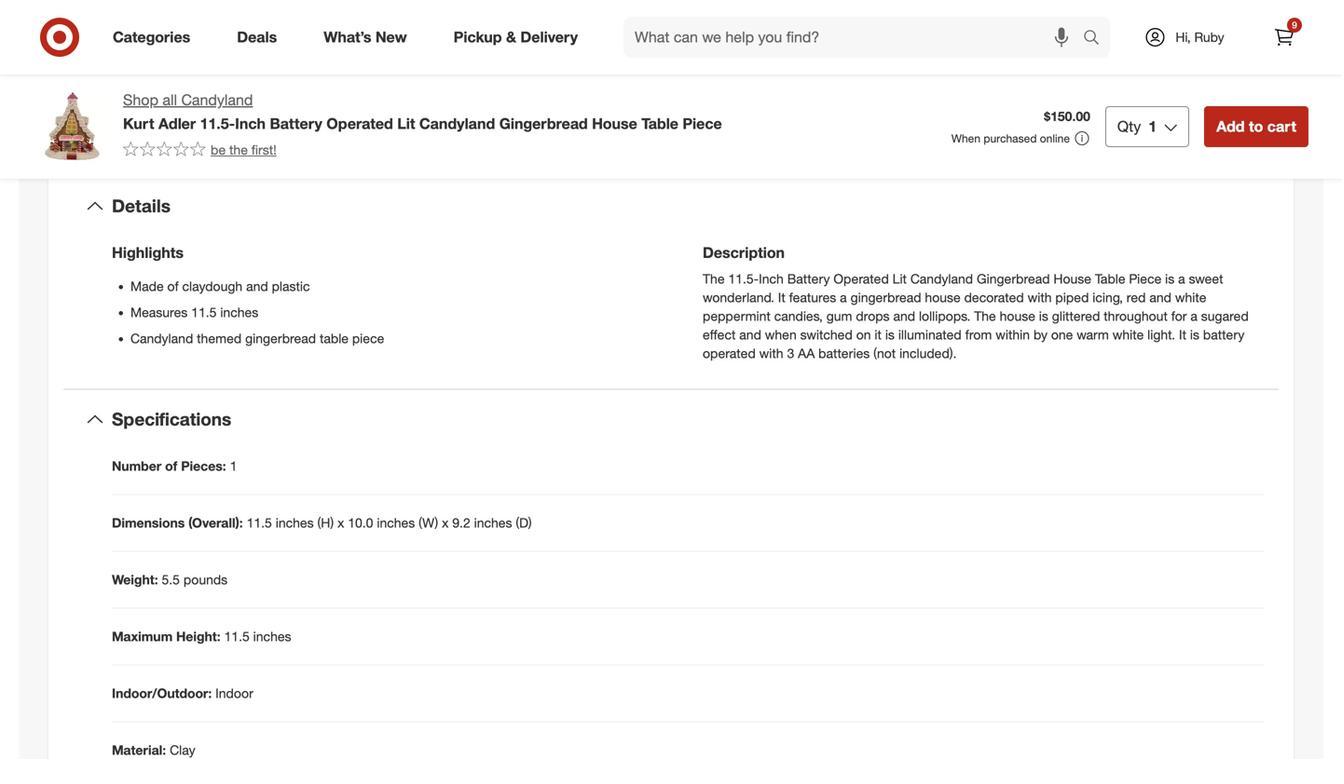 Task type: locate. For each thing, give the bounding box(es) containing it.
of left pieces:
[[165, 458, 177, 475]]

purchased
[[984, 131, 1037, 145]]

0 vertical spatial battery
[[270, 115, 322, 133]]

categories
[[113, 28, 190, 46]]

1 vertical spatial battery
[[787, 271, 830, 287]]

table
[[320, 331, 349, 347]]

qty 1
[[1118, 117, 1157, 136]]

2 x from the left
[[442, 515, 449, 531]]

hi, ruby
[[1176, 29, 1225, 45]]

table inside description the 11.5-inch battery operated lit candyland gingerbread house table piece is a sweet wonderland. it features a gingerbread house decorated with piped icing, red and white peppermint candies, gum drops and lollipops. the house is glittered throughout for a sugared effect and when switched on it is illuminated from within by one warm white light.  it is battery operated with 3 aa batteries (not included).
[[1095, 271, 1126, 287]]

white up for
[[1175, 290, 1207, 306]]

1 horizontal spatial operated
[[834, 271, 889, 287]]

house
[[925, 290, 961, 306], [1000, 308, 1036, 324]]

1 vertical spatial 11.5-
[[728, 271, 759, 287]]

about this item
[[594, 120, 749, 146]]

on
[[856, 327, 871, 343]]

1 vertical spatial of
[[165, 458, 177, 475]]

0 vertical spatial house
[[592, 115, 637, 133]]

is right it
[[885, 327, 895, 343]]

11.5
[[191, 304, 217, 321], [247, 515, 272, 531], [224, 629, 250, 645]]

lit up illuminated
[[893, 271, 907, 287]]

glittered
[[1052, 308, 1100, 324]]

dimensions (overall): 11.5 inches (h) x 10.0 inches (w) x 9.2 inches (d)
[[112, 515, 532, 531]]

image of kurt adler 11.5-inch battery operated lit candyland gingerbread house table piece image
[[34, 89, 108, 164]]

0 horizontal spatial operated
[[327, 115, 393, 133]]

1 horizontal spatial the
[[974, 308, 996, 324]]

aa
[[798, 345, 815, 362]]

0 horizontal spatial with
[[759, 345, 784, 362]]

operated
[[327, 115, 393, 133], [834, 271, 889, 287]]

gingerbread up decorated
[[977, 271, 1050, 287]]

and
[[246, 278, 268, 295], [1150, 290, 1172, 306], [894, 308, 916, 324], [740, 327, 762, 343]]

one
[[1051, 327, 1073, 343]]

1 vertical spatial operated
[[834, 271, 889, 287]]

gingerbread left about
[[499, 115, 588, 133]]

gum
[[827, 308, 853, 324]]

1 horizontal spatial house
[[1054, 271, 1092, 287]]

candyland down pickup
[[419, 115, 495, 133]]

it
[[875, 327, 882, 343]]

house up piped
[[1054, 271, 1092, 287]]

0 horizontal spatial piece
[[683, 115, 722, 133]]

search
[[1075, 30, 1120, 48]]

table up icing, on the top right
[[1095, 271, 1126, 287]]

piece right about
[[683, 115, 722, 133]]

x right (h)
[[338, 515, 344, 531]]

11.5 down claydough
[[191, 304, 217, 321]]

made
[[131, 278, 164, 295]]

indoor/outdoor: indoor
[[112, 686, 253, 702]]

gingerbread
[[499, 115, 588, 133], [977, 271, 1050, 287]]

table left item
[[642, 115, 679, 133]]

the
[[703, 271, 725, 287], [974, 308, 996, 324]]

11.5 right height:
[[224, 629, 250, 645]]

operated up drops
[[834, 271, 889, 287]]

what's new link
[[308, 17, 430, 58]]

1 horizontal spatial inch
[[759, 271, 784, 287]]

(h)
[[317, 515, 334, 531]]

0 horizontal spatial house
[[925, 290, 961, 306]]

1 vertical spatial inch
[[759, 271, 784, 287]]

about
[[594, 120, 655, 146]]

piece up "red"
[[1129, 271, 1162, 287]]

gingerbread down plastic
[[245, 331, 316, 347]]

a up gum
[[840, 290, 847, 306]]

with left 3
[[759, 345, 784, 362]]

what's
[[324, 28, 371, 46]]

house up within at the top right of the page
[[1000, 308, 1036, 324]]

inches left (w)
[[377, 515, 415, 531]]

new
[[376, 28, 407, 46]]

1 vertical spatial with
[[759, 345, 784, 362]]

inches left (h)
[[276, 515, 314, 531]]

inch inside description the 11.5-inch battery operated lit candyland gingerbread house table piece is a sweet wonderland. it features a gingerbread house decorated with piped icing, red and white peppermint candies, gum drops and lollipops. the house is glittered throughout for a sugared effect and when switched on it is illuminated from within by one warm white light.  it is battery operated with 3 aa batteries (not included).
[[759, 271, 784, 287]]

gingerbread inside description the 11.5-inch battery operated lit candyland gingerbread house table piece is a sweet wonderland. it features a gingerbread house decorated with piped icing, red and white peppermint candies, gum drops and lollipops. the house is glittered throughout for a sugared effect and when switched on it is illuminated from within by one warm white light.  it is battery operated with 3 aa batteries (not included).
[[977, 271, 1050, 287]]

1 horizontal spatial gingerbread
[[977, 271, 1050, 287]]

table inside shop all candyland kurt adler 11.5-inch battery operated lit candyland gingerbread house table piece
[[642, 115, 679, 133]]

add to cart
[[1217, 117, 1297, 136]]

0 vertical spatial operated
[[327, 115, 393, 133]]

batteries
[[819, 345, 870, 362]]

2 vertical spatial a
[[1191, 308, 1198, 324]]

indoor
[[215, 686, 253, 702]]

0 vertical spatial 1
[[1149, 117, 1157, 136]]

1 vertical spatial lit
[[893, 271, 907, 287]]

inch up wonderland.
[[759, 271, 784, 287]]

battery up first!
[[270, 115, 322, 133]]

0 horizontal spatial 1
[[230, 458, 237, 475]]

1 vertical spatial 1
[[230, 458, 237, 475]]

11.5 right (overall):
[[247, 515, 272, 531]]

hi,
[[1176, 29, 1191, 45]]

1 horizontal spatial piece
[[1129, 271, 1162, 287]]

kurt
[[123, 115, 154, 133]]

1 vertical spatial white
[[1113, 327, 1144, 343]]

dimensions
[[112, 515, 185, 531]]

0 vertical spatial of
[[167, 278, 179, 295]]

1 right qty
[[1149, 117, 1157, 136]]

inches up indoor
[[253, 629, 291, 645]]

0 horizontal spatial x
[[338, 515, 344, 531]]

0 vertical spatial lit
[[397, 115, 415, 133]]

operated inside description the 11.5-inch battery operated lit candyland gingerbread house table piece is a sweet wonderland. it features a gingerbread house decorated with piped icing, red and white peppermint candies, gum drops and lollipops. the house is glittered throughout for a sugared effect and when switched on it is illuminated from within by one warm white light.  it is battery operated with 3 aa batteries (not included).
[[834, 271, 889, 287]]

lollipops.
[[919, 308, 971, 324]]

3
[[787, 345, 794, 362]]

11.5- up be
[[200, 115, 235, 133]]

0 horizontal spatial the
[[703, 271, 725, 287]]

gingerbread up drops
[[851, 290, 922, 306]]

delivery
[[521, 28, 578, 46]]

advertisement region
[[694, 0, 1309, 40]]

1 horizontal spatial lit
[[893, 271, 907, 287]]

number
[[112, 458, 161, 475]]

0 horizontal spatial gingerbread
[[499, 115, 588, 133]]

0 horizontal spatial battery
[[270, 115, 322, 133]]

when purchased online
[[952, 131, 1070, 145]]

x left 9.2 in the left of the page
[[442, 515, 449, 531]]

0 horizontal spatial gingerbread
[[245, 331, 316, 347]]

1 vertical spatial 11.5
[[247, 515, 272, 531]]

white down throughout at the right top of the page
[[1113, 327, 1144, 343]]

gingerbread
[[851, 290, 922, 306], [245, 331, 316, 347]]

x
[[338, 515, 344, 531], [442, 515, 449, 531]]

number of pieces: 1
[[112, 458, 237, 475]]

0 vertical spatial a
[[1179, 271, 1186, 287]]

inches up candyland themed gingerbread table piece
[[220, 304, 258, 321]]

0 horizontal spatial a
[[840, 290, 847, 306]]

1 horizontal spatial 11.5-
[[728, 271, 759, 287]]

0 horizontal spatial lit
[[397, 115, 415, 133]]

1 vertical spatial piece
[[1129, 271, 1162, 287]]

1 vertical spatial a
[[840, 290, 847, 306]]

1 vertical spatial house
[[1000, 308, 1036, 324]]

with left piped
[[1028, 290, 1052, 306]]

it
[[778, 290, 786, 306], [1179, 327, 1187, 343]]

sweet
[[1189, 271, 1224, 287]]

of for made
[[167, 278, 179, 295]]

1 horizontal spatial white
[[1175, 290, 1207, 306]]

by
[[1034, 327, 1048, 343]]

piped
[[1056, 290, 1089, 306]]

0 vertical spatial 11.5
[[191, 304, 217, 321]]

0 horizontal spatial 11.5-
[[200, 115, 235, 133]]

1 horizontal spatial x
[[442, 515, 449, 531]]

house
[[592, 115, 637, 133], [1054, 271, 1092, 287]]

0 vertical spatial gingerbread
[[499, 115, 588, 133]]

1 horizontal spatial house
[[1000, 308, 1036, 324]]

features
[[789, 290, 837, 306]]

is
[[1165, 271, 1175, 287], [1039, 308, 1049, 324], [885, 327, 895, 343], [1190, 327, 1200, 343]]

with
[[1028, 290, 1052, 306], [759, 345, 784, 362]]

clay
[[170, 743, 195, 759]]

1 vertical spatial it
[[1179, 327, 1187, 343]]

house inside description the 11.5-inch battery operated lit candyland gingerbread house table piece is a sweet wonderland. it features a gingerbread house decorated with piped icing, red and white peppermint candies, gum drops and lollipops. the house is glittered throughout for a sugared effect and when switched on it is illuminated from within by one warm white light.  it is battery operated with 3 aa batteries (not included).
[[1054, 271, 1092, 287]]

0 vertical spatial table
[[642, 115, 679, 133]]

0 vertical spatial gingerbread
[[851, 290, 922, 306]]

highlights
[[112, 244, 184, 262]]

piece
[[683, 115, 722, 133], [1129, 271, 1162, 287]]

candyland up the lollipops.
[[911, 271, 973, 287]]

1 horizontal spatial a
[[1179, 271, 1186, 287]]

candyland
[[181, 91, 253, 109], [419, 115, 495, 133], [911, 271, 973, 287], [131, 331, 193, 347]]

piece inside description the 11.5-inch battery operated lit candyland gingerbread house table piece is a sweet wonderland. it features a gingerbread house decorated with piped icing, red and white peppermint candies, gum drops and lollipops. the house is glittered throughout for a sugared effect and when switched on it is illuminated from within by one warm white light.  it is battery operated with 3 aa batteries (not included).
[[1129, 271, 1162, 287]]

inch inside shop all candyland kurt adler 11.5-inch battery operated lit candyland gingerbread house table piece
[[235, 115, 266, 133]]

themed
[[197, 331, 242, 347]]

1 horizontal spatial table
[[1095, 271, 1126, 287]]

1 vertical spatial house
[[1054, 271, 1092, 287]]

0 vertical spatial it
[[778, 290, 786, 306]]

0 horizontal spatial table
[[642, 115, 679, 133]]

2 vertical spatial 11.5
[[224, 629, 250, 645]]

it up the candies,
[[778, 290, 786, 306]]

a left sweet
[[1179, 271, 1186, 287]]

the up wonderland.
[[703, 271, 725, 287]]

ruby
[[1195, 29, 1225, 45]]

candyland down measures
[[131, 331, 193, 347]]

0 horizontal spatial inch
[[235, 115, 266, 133]]

0 vertical spatial piece
[[683, 115, 722, 133]]

of right the made
[[167, 278, 179, 295]]

when
[[765, 327, 797, 343]]

throughout
[[1104, 308, 1168, 324]]

what's new
[[324, 28, 407, 46]]

0 vertical spatial with
[[1028, 290, 1052, 306]]

house up the lollipops.
[[925, 290, 961, 306]]

specifications button
[[63, 390, 1279, 450]]

0 horizontal spatial it
[[778, 290, 786, 306]]

image gallery element
[[34, 0, 649, 76]]

sugared
[[1201, 308, 1249, 324]]

description the 11.5-inch battery operated lit candyland gingerbread house table piece is a sweet wonderland. it features a gingerbread house decorated with piped icing, red and white peppermint candies, gum drops and lollipops. the house is glittered throughout for a sugared effect and when switched on it is illuminated from within by one warm white light.  it is battery operated with 3 aa batteries (not included).
[[703, 244, 1249, 362]]

10.0
[[348, 515, 373, 531]]

of
[[167, 278, 179, 295], [165, 458, 177, 475]]

0 horizontal spatial house
[[592, 115, 637, 133]]

it down for
[[1179, 327, 1187, 343]]

a
[[1179, 271, 1186, 287], [840, 290, 847, 306], [1191, 308, 1198, 324]]

white
[[1175, 290, 1207, 306], [1113, 327, 1144, 343]]

inch
[[235, 115, 266, 133], [759, 271, 784, 287]]

1 horizontal spatial gingerbread
[[851, 290, 922, 306]]

11.5- inside shop all candyland kurt adler 11.5-inch battery operated lit candyland gingerbread house table piece
[[200, 115, 235, 133]]

deals
[[237, 28, 277, 46]]

1 right pieces:
[[230, 458, 237, 475]]

0 vertical spatial the
[[703, 271, 725, 287]]

is left battery
[[1190, 327, 1200, 343]]

11.5- up wonderland.
[[728, 271, 759, 287]]

operated down what's new
[[327, 115, 393, 133]]

inch up be the first!
[[235, 115, 266, 133]]

1 vertical spatial table
[[1095, 271, 1126, 287]]

0 vertical spatial 11.5-
[[200, 115, 235, 133]]

house left this
[[592, 115, 637, 133]]

battery
[[1203, 327, 1245, 343]]

a right for
[[1191, 308, 1198, 324]]

battery up features
[[787, 271, 830, 287]]

1 vertical spatial gingerbread
[[977, 271, 1050, 287]]

0 vertical spatial inch
[[235, 115, 266, 133]]

lit down new
[[397, 115, 415, 133]]

the up from
[[974, 308, 996, 324]]

1 horizontal spatial battery
[[787, 271, 830, 287]]



Task type: describe. For each thing, give the bounding box(es) containing it.
when
[[952, 131, 981, 145]]

operated inside shop all candyland kurt adler 11.5-inch battery operated lit candyland gingerbread house table piece
[[327, 115, 393, 133]]

shop
[[123, 91, 158, 109]]

description
[[703, 244, 785, 262]]

drops
[[856, 308, 890, 324]]

add
[[1217, 117, 1245, 136]]

the
[[229, 142, 248, 158]]

included).
[[900, 345, 957, 362]]

operated
[[703, 345, 756, 362]]

cart
[[1268, 117, 1297, 136]]

pieces:
[[181, 458, 226, 475]]

shop all candyland kurt adler 11.5-inch battery operated lit candyland gingerbread house table piece
[[123, 91, 722, 133]]

icing,
[[1093, 290, 1123, 306]]

11.5 for height:
[[224, 629, 250, 645]]

battery inside description the 11.5-inch battery operated lit candyland gingerbread house table piece is a sweet wonderland. it features a gingerbread house decorated with piped icing, red and white peppermint candies, gum drops and lollipops. the house is glittered throughout for a sugared effect and when switched on it is illuminated from within by one warm white light.  it is battery operated with 3 aa batteries (not included).
[[787, 271, 830, 287]]

gingerbread inside description the 11.5-inch battery operated lit candyland gingerbread house table piece is a sweet wonderland. it features a gingerbread house decorated with piped icing, red and white peppermint candies, gum drops and lollipops. the house is glittered throughout for a sugared effect and when switched on it is illuminated from within by one warm white light.  it is battery operated with 3 aa batteries (not included).
[[851, 290, 922, 306]]

1 x from the left
[[338, 515, 344, 531]]

deals link
[[221, 17, 300, 58]]

1 horizontal spatial 1
[[1149, 117, 1157, 136]]

specifications
[[112, 409, 231, 430]]

to
[[1249, 117, 1264, 136]]

is up by
[[1039, 308, 1049, 324]]

be the first!
[[211, 142, 277, 158]]

this
[[661, 120, 698, 146]]

from
[[965, 327, 992, 343]]

piece
[[352, 331, 384, 347]]

kurt adler 11.5-inch battery operated lit candyland gingerbread house table piece, 4 of 7 image
[[34, 0, 334, 20]]

details button
[[63, 177, 1279, 236]]

peppermint
[[703, 308, 771, 324]]

gingerbread inside shop all candyland kurt adler 11.5-inch battery operated lit candyland gingerbread house table piece
[[499, 115, 588, 133]]

maximum height: 11.5 inches
[[112, 629, 291, 645]]

candyland inside description the 11.5-inch battery operated lit candyland gingerbread house table piece is a sweet wonderland. it features a gingerbread house decorated with piped icing, red and white peppermint candies, gum drops and lollipops. the house is glittered throughout for a sugared effect and when switched on it is illuminated from within by one warm white light.  it is battery operated with 3 aa batteries (not included).
[[911, 271, 973, 287]]

piece inside shop all candyland kurt adler 11.5-inch battery operated lit candyland gingerbread house table piece
[[683, 115, 722, 133]]

lit inside shop all candyland kurt adler 11.5-inch battery operated lit candyland gingerbread house table piece
[[397, 115, 415, 133]]

inches left '(d)'
[[474, 515, 512, 531]]

candies,
[[774, 308, 823, 324]]

(w)
[[419, 515, 438, 531]]

warm
[[1077, 327, 1109, 343]]

kurt adler 11.5-inch battery operated lit candyland gingerbread house table piece, 5 of 7 image
[[349, 0, 649, 20]]

1 vertical spatial the
[[974, 308, 996, 324]]

made of claydough and plastic
[[131, 278, 310, 295]]

battery inside shop all candyland kurt adler 11.5-inch battery operated lit candyland gingerbread house table piece
[[270, 115, 322, 133]]

add to cart button
[[1205, 106, 1309, 147]]

weight:
[[112, 572, 158, 588]]

qty
[[1118, 117, 1141, 136]]

and right drops
[[894, 308, 916, 324]]

9.2
[[452, 515, 471, 531]]

0 vertical spatial house
[[925, 290, 961, 306]]

switched
[[800, 327, 853, 343]]

red
[[1127, 290, 1146, 306]]

height:
[[176, 629, 221, 645]]

0 horizontal spatial white
[[1113, 327, 1144, 343]]

details
[[112, 196, 171, 217]]

of for number
[[165, 458, 177, 475]]

2 horizontal spatial a
[[1191, 308, 1198, 324]]

0 vertical spatial white
[[1175, 290, 1207, 306]]

11.5 for (overall):
[[247, 515, 272, 531]]

light.
[[1148, 327, 1176, 343]]

wonderland.
[[703, 290, 775, 306]]

search button
[[1075, 17, 1120, 62]]

material:
[[112, 743, 166, 759]]

(overall):
[[188, 515, 243, 531]]

adler
[[158, 115, 196, 133]]

effect
[[703, 327, 736, 343]]

What can we help you find? suggestions appear below search field
[[624, 17, 1088, 58]]

1 horizontal spatial with
[[1028, 290, 1052, 306]]

for
[[1172, 308, 1187, 324]]

and left plastic
[[246, 278, 268, 295]]

decorated
[[965, 290, 1024, 306]]

(d)
[[516, 515, 532, 531]]

and right "red"
[[1150, 290, 1172, 306]]

plastic
[[272, 278, 310, 295]]

house inside shop all candyland kurt adler 11.5-inch battery operated lit candyland gingerbread house table piece
[[592, 115, 637, 133]]

lit inside description the 11.5-inch battery operated lit candyland gingerbread house table piece is a sweet wonderland. it features a gingerbread house decorated with piped icing, red and white peppermint candies, gum drops and lollipops. the house is glittered throughout for a sugared effect and when switched on it is illuminated from within by one warm white light.  it is battery operated with 3 aa batteries (not included).
[[893, 271, 907, 287]]

material: clay
[[112, 743, 195, 759]]

9 link
[[1264, 17, 1305, 58]]

candyland up adler
[[181, 91, 253, 109]]

9
[[1292, 19, 1297, 31]]

1 horizontal spatial it
[[1179, 327, 1187, 343]]

claydough
[[182, 278, 243, 295]]

online
[[1040, 131, 1070, 145]]

pounds
[[184, 572, 228, 588]]

5.5
[[162, 572, 180, 588]]

pickup
[[454, 28, 502, 46]]

&
[[506, 28, 516, 46]]

pickup & delivery
[[454, 28, 578, 46]]

be
[[211, 142, 226, 158]]

sponsored
[[1254, 42, 1309, 56]]

1 vertical spatial gingerbread
[[245, 331, 316, 347]]

maximum
[[112, 629, 173, 645]]

be the first! link
[[123, 141, 277, 159]]

all
[[163, 91, 177, 109]]

11.5- inside description the 11.5-inch battery operated lit candyland gingerbread house table piece is a sweet wonderland. it features a gingerbread house decorated with piped icing, red and white peppermint candies, gum drops and lollipops. the house is glittered throughout for a sugared effect and when switched on it is illuminated from within by one warm white light.  it is battery operated with 3 aa batteries (not included).
[[728, 271, 759, 287]]

pickup & delivery link
[[438, 17, 601, 58]]

weight: 5.5 pounds
[[112, 572, 228, 588]]

indoor/outdoor:
[[112, 686, 212, 702]]

(not
[[874, 345, 896, 362]]

illuminated
[[899, 327, 962, 343]]

measures 11.5 inches
[[131, 304, 258, 321]]

measures
[[131, 304, 188, 321]]

and down 'peppermint'
[[740, 327, 762, 343]]

is left sweet
[[1165, 271, 1175, 287]]

within
[[996, 327, 1030, 343]]

$150.00
[[1044, 108, 1091, 125]]



Task type: vqa. For each thing, say whether or not it's contained in the screenshot.


